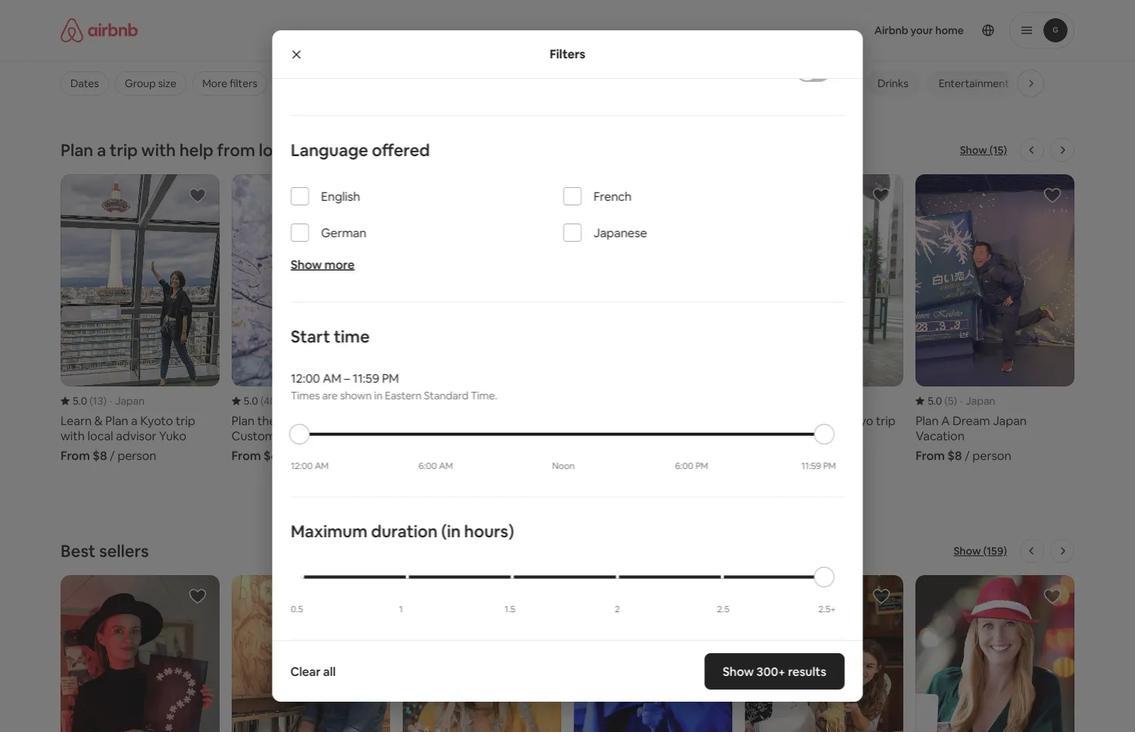 Task type: vqa. For each thing, say whether or not it's contained in the screenshot.
drinks element
yes



Task type: locate. For each thing, give the bounding box(es) containing it.
plan
[[61, 139, 93, 161]]

arts & writing
[[585, 77, 652, 90]]

japan right 5
[[966, 394, 996, 408]]

am for 12:00 am – 11:59 pm times are shown in eastern standard time.
[[323, 371, 341, 386]]

1 horizontal spatial $8
[[948, 447, 963, 463]]

time
[[334, 326, 370, 347]]

more filters
[[202, 77, 258, 90]]

· inside plan a dream japan vacation "group"
[[961, 394, 963, 408]]

are
[[322, 389, 338, 403]]

· japan
[[110, 394, 145, 408], [450, 394, 486, 408], [961, 394, 996, 408]]

5.0 ( 13 )
[[73, 394, 107, 408]]

entertainment button
[[927, 70, 1022, 96]]

from inside learn & plan a kyoto trip with local advisor yuko "group"
[[61, 447, 90, 463]]

0 horizontal spatial show all
[[91, 15, 131, 29]]

world
[[438, 139, 482, 161]]

person inside plan the perfect customised japan trip with local expert group
[[296, 447, 335, 463]]

from $8 / person
[[61, 447, 156, 463], [916, 447, 1012, 463]]

4 person from the left
[[802, 447, 841, 463]]

· inside learn & plan a kyoto trip with local advisor yuko "group"
[[110, 394, 112, 408]]

am inside the 12:00 am – 11:59 pm times are shown in eastern standard time.
[[323, 371, 341, 386]]

· right 13
[[110, 394, 112, 408]]

from inside plan the perfect customised japan trip with local expert group
[[232, 447, 261, 463]]

person inside create a customized guide book of tokyo with a local guide group
[[460, 447, 499, 463]]

person
[[118, 447, 156, 463], [296, 447, 335, 463], [460, 447, 499, 463], [802, 447, 841, 463], [973, 447, 1012, 463]]

1 horizontal spatial 11:59
[[802, 460, 821, 472]]

1 from $8 / person from the left
[[61, 447, 156, 463]]

12:00 inside the 12:00 am – 11:59 pm times are shown in eastern standard time.
[[291, 371, 320, 386]]

2 from $8 / person from the left
[[916, 447, 1012, 463]]

drinks element
[[878, 77, 909, 90]]

from left $46
[[232, 447, 261, 463]]

2 horizontal spatial show all
[[1006, 15, 1047, 29]]

2 from from the left
[[232, 447, 261, 463]]

offered
[[372, 139, 430, 161]]

from
[[61, 447, 90, 463], [232, 447, 261, 463], [403, 447, 432, 463], [916, 447, 946, 463]]

0 horizontal spatial 6:00
[[419, 460, 437, 472]]

5.0 inside plan the perfect customised japan trip with local expert group
[[244, 394, 258, 408]]

3 show all from the left
[[1006, 15, 1047, 29]]

duration
[[371, 521, 438, 542]]

)
[[103, 394, 107, 408], [444, 394, 447, 408], [955, 394, 958, 408]]

groups
[[351, 77, 386, 90]]

show all for third the show all link from right
[[91, 15, 131, 29]]

1 ( from the left
[[90, 394, 93, 408]]

( inside plan a dream japan vacation "group"
[[945, 394, 949, 408]]

$8 down 13
[[93, 447, 107, 463]]

all
[[121, 15, 131, 29], [578, 15, 589, 29], [1036, 15, 1047, 29], [323, 663, 336, 679]]

$8 inside plan a dream japan vacation "group"
[[948, 447, 963, 463]]

3 5.0 from the left
[[415, 394, 430, 408]]

6:00 for 6:00 pm
[[675, 460, 694, 472]]

family friendly button
[[404, 70, 498, 96]]

with
[[141, 139, 176, 161]]

1 from from the left
[[61, 447, 90, 463]]

1 horizontal spatial · japan
[[450, 394, 486, 408]]

5.0 inside create a customized guide book of tokyo with a local guide group
[[415, 394, 430, 408]]

5.0 left 13
[[73, 394, 87, 408]]

sellers
[[99, 540, 149, 561]]

from down rating 5.0 out of 5; 5 reviews image
[[916, 447, 946, 463]]

5.0 ( 40
[[244, 394, 276, 408]]

1 show all from the left
[[91, 15, 131, 29]]

1 · from the left
[[110, 394, 112, 408]]

show all for 1st the show all link from right
[[1006, 15, 1047, 29]]

show (15)
[[961, 143, 1008, 157]]

( for 13
[[90, 394, 93, 408]]

2 · from the left
[[450, 394, 453, 408]]

fitness button
[[1028, 70, 1087, 96]]

(
[[90, 394, 93, 408], [261, 394, 264, 408], [432, 394, 435, 408], [945, 394, 949, 408]]

am right $46
[[315, 460, 329, 472]]

5 / from the left
[[965, 447, 971, 463]]

(in
[[441, 521, 461, 542]]

design a perfect tokyo trip with a tokyo expert group
[[745, 174, 904, 463]]

plan the perfect customised japan trip with local expert group
[[232, 174, 391, 463]]

5 person from the left
[[973, 447, 1012, 463]]

1 horizontal spatial pm
[[696, 460, 708, 472]]

0 vertical spatial 12:00
[[291, 371, 320, 386]]

· for 5.0 ( 11 )
[[450, 394, 453, 408]]

1 person from the left
[[118, 447, 156, 463]]

from $8 / person inside learn & plan a kyoto trip with local advisor yuko "group"
[[61, 447, 156, 463]]

arts & writing element
[[585, 77, 652, 90]]

person for 5.0 ( 13 )
[[118, 447, 156, 463]]

4 japan from the left
[[966, 394, 996, 408]]

save this experience image
[[189, 186, 207, 205], [360, 186, 378, 205], [1044, 587, 1062, 605]]

· japan right 13
[[110, 394, 145, 408]]

2 horizontal spatial save this experience image
[[1044, 587, 1062, 605]]

4 5.0 from the left
[[928, 394, 943, 408]]

baking button
[[670, 70, 727, 96]]

2 6:00 from the left
[[675, 460, 694, 472]]

from inside plan a dream japan vacation "group"
[[916, 447, 946, 463]]

$46
[[264, 447, 285, 463]]

japan inside "group"
[[966, 394, 996, 408]]

person for 5.0 ( 11 )
[[460, 447, 499, 463]]

(15)
[[990, 143, 1008, 157]]

1 horizontal spatial )
[[444, 394, 447, 408]]

save this experience image inside learn & plan a kyoto trip with local advisor yuko "group"
[[189, 186, 207, 205]]

$8 inside learn & plan a kyoto trip with local advisor yuko "group"
[[93, 447, 107, 463]]

) inside create a customized guide book of tokyo with a local guide group
[[444, 394, 447, 408]]

12:00 right $46
[[291, 460, 313, 472]]

2 horizontal spatial pm
[[823, 460, 836, 472]]

2 horizontal spatial )
[[955, 394, 958, 408]]

5.0 for 5.0 ( 11 )
[[415, 394, 430, 408]]

· japan inside create a customized guide book of tokyo with a local guide group
[[450, 394, 486, 408]]

french
[[594, 189, 632, 204]]

$8
[[93, 447, 107, 463], [948, 447, 963, 463]]

3 ( from the left
[[432, 394, 435, 408]]

/ inside plan the perfect customised japan trip with local expert group
[[288, 447, 293, 463]]

from for 5.0 ( 11 )
[[403, 447, 432, 463]]

from left $6
[[403, 447, 432, 463]]

cooking
[[745, 77, 786, 90]]

· japan right 5
[[961, 394, 996, 408]]

6:00 pm
[[675, 460, 708, 472]]

5.0 ( 5 )
[[928, 394, 958, 408]]

japan for 5.0 ( 11 )
[[456, 394, 486, 408]]

· inside create a customized guide book of tokyo with a local guide group
[[450, 394, 453, 408]]

0 horizontal spatial )
[[103, 394, 107, 408]]

2 show all from the left
[[549, 15, 589, 29]]

/ inside plan a dream japan vacation "group"
[[965, 447, 971, 463]]

6:00
[[419, 460, 437, 472], [675, 460, 694, 472]]

show all link
[[79, 9, 144, 35], [537, 9, 601, 35], [994, 9, 1059, 35]]

japan left are
[[288, 394, 318, 408]]

1 horizontal spatial show all
[[549, 15, 589, 29]]

1 6:00 from the left
[[419, 460, 437, 472]]

rating 5.0 out of 5; 13 reviews image
[[61, 394, 107, 408]]

) inside learn & plan a kyoto trip with local advisor yuko "group"
[[103, 394, 107, 408]]

2 horizontal spatial show all link
[[994, 9, 1059, 35]]

1 horizontal spatial save this experience image
[[360, 186, 378, 205]]

0 horizontal spatial 11:59
[[353, 371, 379, 386]]

1 / from the left
[[110, 447, 115, 463]]

best sellers
[[61, 540, 149, 561]]

· japan inside plan a dream japan vacation "group"
[[961, 394, 996, 408]]

· japan inside learn & plan a kyoto trip with local advisor yuko "group"
[[110, 394, 145, 408]]

· right 5
[[961, 394, 963, 408]]

2 japan from the left
[[288, 394, 318, 408]]

2.5
[[717, 603, 730, 615]]

3 show all link from the left
[[994, 9, 1059, 35]]

all inside clear all button
[[323, 663, 336, 679]]

new this week group
[[0, 0, 1136, 54]]

0 horizontal spatial · japan
[[110, 394, 145, 408]]

2 · japan from the left
[[450, 394, 486, 408]]

for
[[335, 77, 349, 90]]

0 horizontal spatial save this experience image
[[189, 186, 207, 205]]

japan right 11
[[456, 394, 486, 408]]

person inside learn & plan a kyoto trip with local advisor yuko "group"
[[118, 447, 156, 463]]

from inside create a customized guide book of tokyo with a local guide group
[[403, 447, 432, 463]]

family friendly element
[[416, 77, 486, 90]]

) inside plan a dream japan vacation "group"
[[955, 394, 958, 408]]

0 horizontal spatial from $8 / person
[[61, 447, 156, 463]]

hours)
[[464, 521, 514, 542]]

( inside create a customized guide book of tokyo with a local guide group
[[432, 394, 435, 408]]

1 japan from the left
[[115, 394, 145, 408]]

1
[[399, 603, 403, 615]]

time.
[[471, 389, 497, 403]]

2 $8 from the left
[[948, 447, 963, 463]]

· japan for 5.0 ( 11 )
[[450, 394, 486, 408]]

am left –
[[323, 371, 341, 386]]

pm
[[382, 371, 399, 386], [696, 460, 708, 472], [823, 460, 836, 472]]

2 12:00 from the top
[[291, 460, 313, 472]]

1 $8 from the left
[[93, 447, 107, 463]]

cooking element
[[745, 77, 786, 90]]

0.5
[[291, 603, 303, 615]]

/ inside learn & plan a kyoto trip with local advisor yuko "group"
[[110, 447, 115, 463]]

2 horizontal spatial ·
[[961, 394, 963, 408]]

/ inside design a perfect tokyo trip with a tokyo expert group
[[794, 447, 799, 463]]

am for 6:00 am
[[439, 460, 453, 472]]

0 vertical spatial 11:59
[[353, 371, 379, 386]]

from $8 / person for 5.0 ( 13 )
[[61, 447, 156, 463]]

$8 down 5
[[948, 447, 963, 463]]

1 ) from the left
[[103, 394, 107, 408]]

family friendly
[[416, 77, 486, 90]]

4 ( from the left
[[945, 394, 949, 408]]

english
[[321, 189, 360, 204]]

hosts
[[299, 139, 345, 161]]

1 horizontal spatial from $8 / person
[[916, 447, 1012, 463]]

start time
[[291, 326, 370, 347]]

show
[[91, 15, 118, 29], [549, 15, 576, 29], [1006, 15, 1034, 29], [961, 143, 988, 157], [291, 257, 322, 272], [954, 544, 982, 558], [723, 663, 755, 679]]

from $8 / person for 5.0 ( 5 )
[[916, 447, 1012, 463]]

am up (in on the left bottom of page
[[439, 460, 453, 472]]

5.0 for 5.0 ( 5 )
[[928, 394, 943, 408]]

from $8 / person inside plan a dream japan vacation "group"
[[916, 447, 1012, 463]]

am
[[323, 371, 341, 386], [315, 460, 329, 472], [439, 460, 453, 472]]

0 horizontal spatial show all link
[[79, 9, 144, 35]]

3 japan from the left
[[456, 394, 486, 408]]

/ inside create a customized guide book of tokyo with a local guide group
[[452, 447, 457, 463]]

plan a tour not crowed but cool sites in tokyo local group
[[574, 174, 733, 463]]

person inside plan a dream japan vacation "group"
[[973, 447, 1012, 463]]

2 / from the left
[[288, 447, 293, 463]]

1 horizontal spatial 6:00
[[675, 460, 694, 472]]

2 ( from the left
[[261, 394, 264, 408]]

1 5.0 from the left
[[73, 394, 87, 408]]

1 vertical spatial 12:00
[[291, 460, 313, 472]]

from $8 / person down 13
[[61, 447, 156, 463]]

( inside learn & plan a kyoto trip with local advisor yuko "group"
[[90, 394, 93, 408]]

save this experience image inside plan the perfect customised japan trip with local expert group
[[360, 186, 378, 205]]

5.0 left 5
[[928, 394, 943, 408]]

japan inside learn & plan a kyoto trip with local advisor yuko "group"
[[115, 394, 145, 408]]

japan right 13
[[115, 394, 145, 408]]

arts
[[585, 77, 606, 90]]

11:59
[[353, 371, 379, 386], [802, 460, 821, 472]]

filters
[[550, 46, 586, 62]]

3 / from the left
[[452, 447, 457, 463]]

3 ) from the left
[[955, 394, 958, 408]]

1 horizontal spatial show all link
[[537, 9, 601, 35]]

( for 40
[[261, 394, 264, 408]]

· for 5.0 ( 5 )
[[961, 394, 963, 408]]

12:00 up times
[[291, 371, 320, 386]]

5.0 inside learn & plan a kyoto trip with local advisor yuko "group"
[[73, 394, 87, 408]]

pm for 11:59 pm
[[823, 460, 836, 472]]

japan inside create a customized guide book of tokyo with a local guide group
[[456, 394, 486, 408]]

0 horizontal spatial $8
[[93, 447, 107, 463]]

· for 5.0 ( 13 )
[[110, 394, 112, 408]]

0 horizontal spatial ·
[[110, 394, 112, 408]]

2 5.0 from the left
[[244, 394, 258, 408]]

· japan right 11
[[450, 394, 486, 408]]

1 horizontal spatial ·
[[450, 394, 453, 408]]

1 12:00 from the top
[[291, 371, 320, 386]]

( inside plan the perfect customised japan trip with local expert group
[[261, 394, 264, 408]]

2 person from the left
[[296, 447, 335, 463]]

3 · japan from the left
[[961, 394, 996, 408]]

from down rating 5.0 out of 5; 13 reviews image
[[61, 447, 90, 463]]

5
[[949, 394, 955, 408]]

5.0 inside plan a dream japan vacation "group"
[[928, 394, 943, 408]]

times
[[291, 389, 320, 403]]

2 horizontal spatial · japan
[[961, 394, 996, 408]]

$8 for 13
[[93, 447, 107, 463]]

entertainment element
[[939, 77, 1010, 90]]

save this experience image
[[873, 186, 891, 205], [1044, 186, 1062, 205], [189, 587, 207, 605], [702, 587, 720, 605], [873, 587, 891, 605]]

0 horizontal spatial pm
[[382, 371, 399, 386]]

1.5
[[505, 603, 515, 615]]

5.0 left '40'
[[244, 394, 258, 408]]

3 person from the left
[[460, 447, 499, 463]]

german
[[321, 225, 366, 241]]

3 · from the left
[[961, 394, 963, 408]]

great for groups
[[305, 77, 386, 90]]

start
[[291, 326, 330, 347]]

from $8 / person down 5
[[916, 447, 1012, 463]]

3 from from the left
[[403, 447, 432, 463]]

· right 11
[[450, 394, 453, 408]]

dance
[[817, 77, 848, 90]]

4 / from the left
[[794, 447, 799, 463]]

12:00
[[291, 371, 320, 386], [291, 460, 313, 472]]

1 · japan from the left
[[110, 394, 145, 408]]

from $46 / person
[[232, 447, 335, 463]]

great
[[305, 77, 333, 90]]

4 from from the left
[[916, 447, 946, 463]]

2 ) from the left
[[444, 394, 447, 408]]

rating 5.0 out of 5; 5 reviews image
[[916, 394, 958, 408]]

5.0 left 11
[[415, 394, 430, 408]]



Task type: describe. For each thing, give the bounding box(es) containing it.
animals
[[516, 77, 555, 90]]

(159)
[[984, 544, 1008, 558]]

standard
[[424, 389, 468, 403]]

person for 5.0 ( 40
[[296, 447, 335, 463]]

–
[[344, 371, 350, 386]]

results
[[789, 663, 827, 679]]

12:00 am – 11:59 pm times are shown in eastern standard time.
[[291, 371, 497, 403]]

all for second the show all link
[[578, 15, 589, 29]]

12:00 am
[[291, 460, 329, 472]]

japan for 5.0 ( 5 )
[[966, 394, 996, 408]]

show more button
[[291, 257, 355, 272]]

$8 for 5
[[948, 447, 963, 463]]

( for 5
[[945, 394, 949, 408]]

show more
[[291, 257, 355, 272]]

6:00 am
[[419, 460, 453, 472]]

local
[[259, 139, 296, 161]]

japanese
[[594, 225, 647, 241]]

baking
[[682, 77, 715, 90]]

eastern
[[385, 389, 422, 403]]

fitness
[[1040, 77, 1075, 90]]

create a customized guide book of tokyo with a local guide group
[[403, 174, 562, 463]]

writing
[[618, 77, 652, 90]]

save this experience image for from $8 / person
[[189, 186, 207, 205]]

rating 5.0 out of 5; 11 reviews image
[[403, 394, 447, 408]]

help
[[180, 139, 214, 161]]

2.5+
[[819, 603, 836, 615]]

animals button
[[504, 70, 567, 96]]

from for 5.0 ( 13 )
[[61, 447, 90, 463]]

6:00 for 6:00 am
[[419, 460, 437, 472]]

) for 5.0 ( 13 )
[[103, 394, 107, 408]]

drinks button
[[866, 70, 921, 96]]

show 300+ results
[[723, 663, 827, 679]]

1 show all link from the left
[[79, 9, 144, 35]]

around
[[348, 139, 404, 161]]

more filters dialog
[[272, 0, 864, 702]]

11:59 inside the 12:00 am – 11:59 pm times are shown in eastern standard time.
[[353, 371, 379, 386]]

person inside design a perfect tokyo trip with a tokyo expert group
[[802, 447, 841, 463]]

more filters button
[[193, 71, 267, 95]]

save this experience image for from $46 / person
[[360, 186, 378, 205]]

learn & plan a kyoto trip with local advisor yuko group
[[61, 174, 220, 463]]

plan a trip with help from local hosts around the world
[[61, 139, 482, 161]]

&
[[608, 77, 616, 90]]

· japan for 5.0 ( 13 )
[[110, 394, 145, 408]]

show (15) link
[[961, 142, 1008, 158]]

great for groups button
[[292, 70, 398, 96]]

11:59 pm
[[802, 460, 836, 472]]

13
[[93, 394, 103, 408]]

5.0 for 5.0 ( 40
[[244, 394, 258, 408]]

profile element
[[700, 0, 1075, 61]]

5.0 for 5.0 ( 13 )
[[73, 394, 87, 408]]

2
[[615, 603, 620, 615]]

noon
[[552, 460, 575, 472]]

pm for 6:00 pm
[[696, 460, 708, 472]]

5.0 ( 11 )
[[415, 394, 447, 408]]

from $6 / person
[[403, 447, 499, 463]]

show 300+ results link
[[705, 653, 845, 690]]

/ for 5.0 ( 5 )
[[965, 447, 971, 463]]

japan for 5.0 ( 13 )
[[115, 394, 145, 408]]

rating 5.0 out of 5; 40 reviews image
[[232, 394, 280, 408]]

2 show all link from the left
[[537, 9, 601, 35]]

clear all
[[291, 663, 336, 679]]

filters
[[230, 77, 258, 90]]

dance element
[[817, 77, 848, 90]]

show all for second the show all link
[[549, 15, 589, 29]]

11
[[435, 394, 444, 408]]

family
[[416, 77, 447, 90]]

fitness element
[[1040, 77, 1075, 90]]

( for 11
[[432, 394, 435, 408]]

trip
[[110, 139, 138, 161]]

person for 5.0 ( 5 )
[[973, 447, 1012, 463]]

1 vertical spatial 11:59
[[802, 460, 821, 472]]

show (159)
[[954, 544, 1008, 558]]

friendly
[[449, 77, 486, 90]]

pm inside the 12:00 am – 11:59 pm times are shown in eastern standard time.
[[382, 371, 399, 386]]

/ for 5.0 ( 11 )
[[452, 447, 457, 463]]

all for third the show all link from right
[[121, 15, 131, 29]]

· japan for 5.0 ( 5 )
[[961, 394, 996, 408]]

/ person
[[794, 447, 841, 463]]

) for 5.0 ( 11 )
[[444, 394, 447, 408]]

) for 5.0 ( 5 )
[[955, 394, 958, 408]]

more
[[202, 77, 227, 90]]

/ for 5.0 ( 40
[[288, 447, 293, 463]]

animals element
[[516, 77, 555, 90]]

from for 5.0 ( 40
[[232, 447, 261, 463]]

300+
[[757, 663, 786, 679]]

show (159) link
[[954, 543, 1008, 558]]

/ for 5.0 ( 13 )
[[110, 447, 115, 463]]

arts & writing button
[[573, 70, 664, 96]]

12:00 for 12:00 am – 11:59 pm times are shown in eastern standard time.
[[291, 371, 320, 386]]

language offered
[[291, 139, 430, 161]]

dance button
[[804, 70, 860, 96]]

entertainment
[[939, 77, 1010, 90]]

cooking button
[[733, 70, 798, 96]]

japan inside group
[[288, 394, 318, 408]]

all for clear all button in the left of the page
[[323, 663, 336, 679]]

maximum duration (in hours)
[[291, 521, 514, 542]]

maximum
[[291, 521, 367, 542]]

the
[[408, 139, 434, 161]]

baking element
[[682, 77, 715, 90]]

am for 12:00 am
[[315, 460, 329, 472]]

more
[[324, 257, 355, 272]]

great for groups element
[[305, 77, 386, 90]]

clear
[[291, 663, 321, 679]]

all for 1st the show all link from right
[[1036, 15, 1047, 29]]

12:00 for 12:00 am
[[291, 460, 313, 472]]

a
[[97, 139, 106, 161]]

save this experience image inside design a perfect tokyo trip with a tokyo expert group
[[873, 186, 891, 205]]

from for 5.0 ( 5 )
[[916, 447, 946, 463]]

from
[[217, 139, 255, 161]]

40
[[264, 394, 276, 408]]

plan a dream japan vacation group
[[916, 174, 1075, 463]]

$6
[[435, 447, 449, 463]]

in
[[374, 389, 382, 403]]

language
[[291, 139, 368, 161]]

best
[[61, 540, 96, 561]]

drinks
[[878, 77, 909, 90]]



